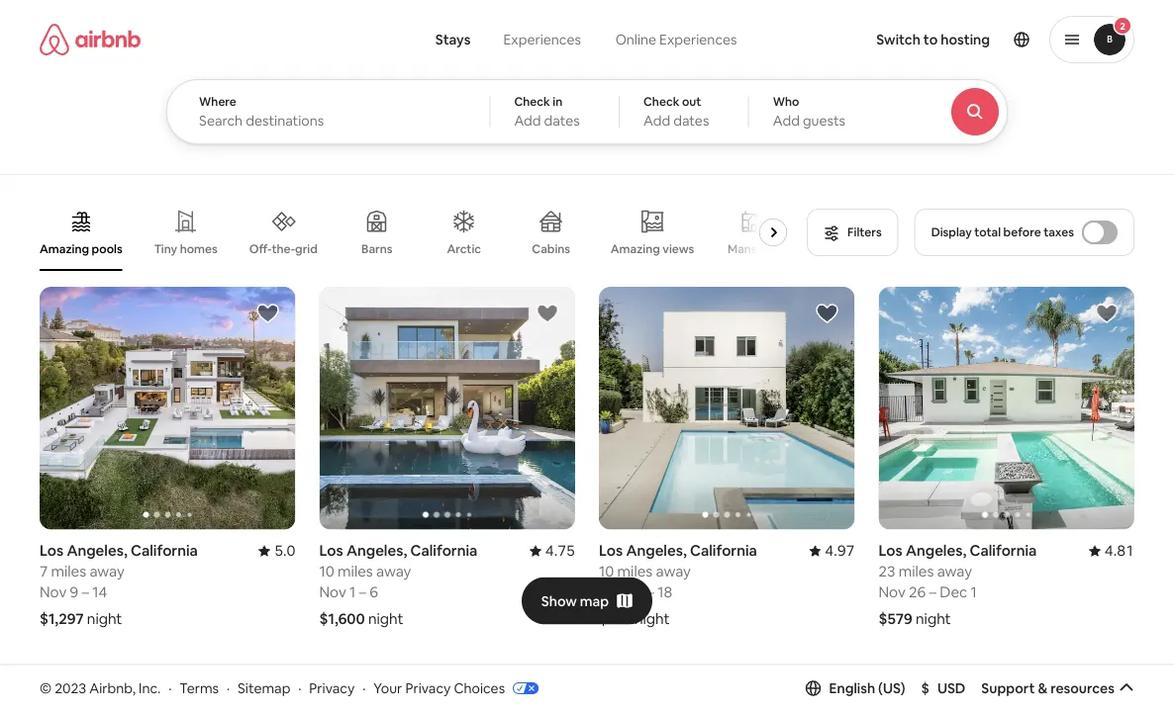Task type: describe. For each thing, give the bounding box(es) containing it.
(us)
[[878, 680, 905, 698]]

support
[[981, 680, 1035, 698]]

los angeles, california 10 miles away nov 13 – 18 $163 night
[[599, 542, 757, 629]]

airbnb,
[[89, 680, 136, 698]]

7
[[40, 562, 48, 582]]

check in add dates
[[514, 94, 580, 130]]

2 button
[[1049, 16, 1134, 63]]

amazing for amazing pools
[[40, 242, 89, 257]]

4.75 out of 5 average rating image
[[529, 542, 575, 561]]

stays
[[435, 31, 471, 49]]

2 add to wishlist: los angeles, california image from the left
[[815, 686, 839, 709]]

4.97 out of 5 average rating image
[[809, 542, 855, 561]]

online experiences
[[615, 31, 737, 49]]

inc.
[[139, 680, 161, 698]]

– for 18
[[647, 583, 654, 602]]

choices
[[454, 680, 505, 698]]

california for los angeles, california 10 miles away nov 1 – 6 $1,600 night
[[410, 542, 478, 561]]

1 inside los angeles, california 23 miles away nov 26 – dec 1 $579 night
[[971, 583, 977, 602]]

stays tab panel
[[166, 79, 1062, 145]]

experiences button
[[486, 20, 598, 59]]

display total before taxes button
[[914, 209, 1134, 256]]

$1,600
[[319, 610, 365, 629]]

add for check in add dates
[[514, 112, 541, 130]]

2
[[1120, 19, 1125, 32]]

sitemap
[[238, 680, 290, 698]]

4 · from the left
[[362, 680, 366, 698]]

switch to hosting link
[[864, 19, 1002, 60]]

13
[[629, 583, 644, 602]]

18
[[658, 583, 672, 602]]

amazing for amazing views
[[611, 241, 660, 257]]

tiny
[[154, 242, 177, 257]]

nov for nov 9 – 14
[[40, 583, 67, 602]]

terms
[[179, 680, 219, 698]]

away for dec
[[937, 562, 972, 582]]

night for 14
[[87, 610, 122, 629]]

$
[[921, 680, 929, 698]]

none search field containing stays
[[166, 0, 1062, 145]]

10 for nov 1 – 6
[[319, 562, 334, 582]]

your
[[373, 680, 402, 698]]

california for los angeles, california 10 miles away nov 13 – 18 $163 night
[[690, 542, 757, 561]]

5.0
[[274, 542, 295, 561]]

the-
[[272, 241, 295, 257]]

show map
[[541, 593, 609, 610]]

privacy link
[[309, 680, 355, 698]]

1 inside los angeles, california 10 miles away nov 1 – 6 $1,600 night
[[350, 583, 356, 602]]

cabins
[[532, 242, 570, 257]]

miles for 26
[[899, 562, 934, 582]]

angeles, for 14
[[67, 542, 127, 561]]

– for dec
[[929, 583, 937, 602]]

privacy inside 'your privacy choices' link
[[405, 680, 451, 698]]

add inside the who add guests
[[773, 112, 800, 130]]

switch
[[876, 31, 920, 49]]

26
[[909, 583, 926, 602]]

© 2023 airbnb, inc. ·
[[40, 680, 172, 698]]

in
[[553, 94, 562, 109]]

hosting
[[941, 31, 990, 49]]

– for 14
[[82, 583, 89, 602]]

los for los angeles, california 7 miles away nov 9 – 14 $1,297 night
[[40, 542, 64, 561]]

6
[[370, 583, 378, 602]]

&
[[1038, 680, 1048, 698]]

check out add dates
[[643, 94, 709, 130]]

who
[[773, 94, 799, 109]]

check for check in add dates
[[514, 94, 550, 109]]

2 · from the left
[[227, 680, 230, 698]]

english (us)
[[829, 680, 905, 698]]

your privacy choices
[[373, 680, 505, 698]]

4.81
[[1105, 542, 1134, 561]]

to
[[923, 31, 938, 49]]

check for check out add dates
[[643, 94, 679, 109]]

off-
[[249, 241, 272, 257]]

display total before taxes
[[931, 225, 1074, 240]]

guests
[[803, 112, 845, 130]]

filters button
[[807, 209, 899, 256]]

stays button
[[420, 20, 486, 59]]

add to wishlist: los angeles, california image for 4.81
[[1095, 302, 1119, 326]]

los angeles, california 10 miles away nov 1 – 6 $1,600 night
[[319, 542, 478, 629]]

los angeles, california 23 miles away nov 26 – dec 1 $579 night
[[879, 542, 1037, 629]]

where
[[199, 94, 236, 109]]

what can we help you find? tab list
[[420, 20, 598, 59]]

10 for nov 13 – 18
[[599, 562, 614, 582]]

dec
[[940, 583, 967, 602]]

$163
[[599, 610, 631, 629]]

los angeles, california 7 miles away nov 9 – 14 $1,297 night
[[40, 542, 198, 629]]

$ usd
[[921, 680, 966, 698]]

$579
[[879, 610, 913, 629]]

night for 6
[[368, 610, 403, 629]]

©
[[40, 680, 52, 698]]

profile element
[[785, 0, 1134, 79]]

night for 18
[[634, 610, 670, 629]]



Task type: locate. For each thing, give the bounding box(es) containing it.
3 – from the left
[[647, 583, 654, 602]]

add for check out add dates
[[643, 112, 670, 130]]

english
[[829, 680, 875, 698]]

3 away from the left
[[656, 562, 691, 582]]

amazing left pools
[[40, 242, 89, 257]]

1 privacy from the left
[[309, 680, 355, 698]]

· left your
[[362, 680, 366, 698]]

1 california from the left
[[131, 542, 198, 561]]

add to wishlist: los angeles, california image right choices
[[536, 686, 559, 709]]

0 horizontal spatial check
[[514, 94, 550, 109]]

california inside los angeles, california 10 miles away nov 13 – 18 $163 night
[[690, 542, 757, 561]]

away up the dec on the bottom
[[937, 562, 972, 582]]

– right '9'
[[82, 583, 89, 602]]

out
[[682, 94, 701, 109]]

3 · from the left
[[298, 680, 301, 698]]

4 night from the left
[[916, 610, 951, 629]]

2 angeles, from the left
[[346, 542, 407, 561]]

group
[[40, 194, 795, 271], [40, 287, 295, 530], [319, 287, 575, 530], [599, 287, 855, 530], [879, 287, 1134, 530], [40, 671, 295, 713], [319, 671, 575, 713], [599, 671, 855, 713], [879, 671, 1134, 713]]

add inside check out add dates
[[643, 112, 670, 130]]

1 horizontal spatial add
[[643, 112, 670, 130]]

1 horizontal spatial experiences
[[659, 31, 737, 49]]

los for los angeles, california 23 miles away nov 26 – dec 1 $579 night
[[879, 542, 902, 561]]

2 check from the left
[[643, 94, 679, 109]]

night
[[87, 610, 122, 629], [368, 610, 403, 629], [634, 610, 670, 629], [916, 610, 951, 629]]

add down experiences button
[[514, 112, 541, 130]]

– inside los angeles, california 23 miles away nov 26 – dec 1 $579 night
[[929, 583, 937, 602]]

night inside los angeles, california 23 miles away nov 26 – dec 1 $579 night
[[916, 610, 951, 629]]

night down 26
[[916, 610, 951, 629]]

away for 18
[[656, 562, 691, 582]]

nov for nov 26 – dec 1
[[879, 583, 906, 602]]

1 add to wishlist: los angeles, california image from the left
[[536, 686, 559, 709]]

– inside "los angeles, california 7 miles away nov 9 – 14 $1,297 night"
[[82, 583, 89, 602]]

4 los from the left
[[879, 542, 902, 561]]

california inside los angeles, california 10 miles away nov 1 – 6 $1,600 night
[[410, 542, 478, 561]]

miles inside "los angeles, california 7 miles away nov 9 – 14 $1,297 night"
[[51, 562, 86, 582]]

los for los angeles, california 10 miles away nov 1 – 6 $1,600 night
[[319, 542, 343, 561]]

miles inside los angeles, california 10 miles away nov 13 – 18 $163 night
[[617, 562, 653, 582]]

2023
[[55, 680, 86, 698]]

los inside los angeles, california 10 miles away nov 1 – 6 $1,600 night
[[319, 542, 343, 561]]

add
[[514, 112, 541, 130], [643, 112, 670, 130], [773, 112, 800, 130]]

2 horizontal spatial add
[[773, 112, 800, 130]]

2 miles from the left
[[338, 562, 373, 582]]

away inside los angeles, california 10 miles away nov 1 – 6 $1,600 night
[[376, 562, 411, 582]]

miles up 6
[[338, 562, 373, 582]]

angeles, inside "los angeles, california 7 miles away nov 9 – 14 $1,297 night"
[[67, 542, 127, 561]]

los inside los angeles, california 10 miles away nov 13 – 18 $163 night
[[599, 542, 623, 561]]

experiences inside button
[[503, 31, 581, 49]]

– inside los angeles, california 10 miles away nov 1 – 6 $1,600 night
[[359, 583, 366, 602]]

dates
[[544, 112, 580, 130], [673, 112, 709, 130]]

2 los from the left
[[319, 542, 343, 561]]

away up 14
[[89, 562, 125, 582]]

add down online experiences
[[643, 112, 670, 130]]

3 night from the left
[[634, 610, 670, 629]]

1 horizontal spatial dates
[[673, 112, 709, 130]]

experiences up the in
[[503, 31, 581, 49]]

14
[[92, 583, 107, 602]]

california for los angeles, california 23 miles away nov 26 – dec 1 $579 night
[[970, 542, 1037, 561]]

check left the in
[[514, 94, 550, 109]]

1 horizontal spatial 10
[[599, 562, 614, 582]]

4 – from the left
[[929, 583, 937, 602]]

grid
[[295, 241, 318, 257]]

show map button
[[521, 578, 653, 625]]

miles
[[51, 562, 86, 582], [338, 562, 373, 582], [617, 562, 653, 582], [899, 562, 934, 582]]

4 away from the left
[[937, 562, 972, 582]]

4.97
[[825, 542, 855, 561]]

miles inside los angeles, california 10 miles away nov 1 – 6 $1,600 night
[[338, 562, 373, 582]]

angeles, inside los angeles, california 23 miles away nov 26 – dec 1 $579 night
[[906, 542, 966, 561]]

23
[[879, 562, 895, 582]]

experiences
[[503, 31, 581, 49], [659, 31, 737, 49]]

map
[[580, 593, 609, 610]]

0 horizontal spatial add
[[514, 112, 541, 130]]

10 inside los angeles, california 10 miles away nov 13 – 18 $163 night
[[599, 562, 614, 582]]

3 los from the left
[[599, 542, 623, 561]]

– left 6
[[359, 583, 366, 602]]

online experiences link
[[598, 20, 754, 59]]

mansions
[[728, 242, 780, 257]]

support & resources button
[[981, 680, 1134, 698]]

Where field
[[199, 112, 458, 130]]

off-the-grid
[[249, 241, 318, 257]]

taxes
[[1044, 225, 1074, 240]]

away for 6
[[376, 562, 411, 582]]

california inside "los angeles, california 7 miles away nov 9 – 14 $1,297 night"
[[131, 542, 198, 561]]

angeles, up 14
[[67, 542, 127, 561]]

1 experiences from the left
[[503, 31, 581, 49]]

· right terms
[[227, 680, 230, 698]]

night inside "los angeles, california 7 miles away nov 9 – 14 $1,297 night"
[[87, 610, 122, 629]]

1 horizontal spatial 1
[[971, 583, 977, 602]]

usd
[[937, 680, 966, 698]]

terms link
[[179, 680, 219, 698]]

1 right the dec on the bottom
[[971, 583, 977, 602]]

1 night from the left
[[87, 610, 122, 629]]

english (us) button
[[805, 680, 905, 698]]

4 angeles, from the left
[[906, 542, 966, 561]]

away for 14
[[89, 562, 125, 582]]

total
[[974, 225, 1001, 240]]

views
[[663, 241, 694, 257]]

add to wishlist: view park-windsor hills, california image
[[1095, 686, 1119, 709]]

amazing views
[[611, 241, 694, 257]]

night inside los angeles, california 10 miles away nov 1 – 6 $1,600 night
[[368, 610, 403, 629]]

away up 6
[[376, 562, 411, 582]]

add to wishlist: los angeles, california image
[[256, 302, 280, 326], [536, 302, 559, 326], [815, 302, 839, 326], [1095, 302, 1119, 326], [256, 686, 280, 709]]

add to wishlist: los angeles, california image for 5.0
[[256, 302, 280, 326]]

check left the out on the right top of the page
[[643, 94, 679, 109]]

1 nov from the left
[[40, 583, 67, 602]]

· right inc.
[[168, 680, 172, 698]]

4 miles from the left
[[899, 562, 934, 582]]

night down 14
[[87, 610, 122, 629]]

los for los angeles, california 10 miles away nov 13 – 18 $163 night
[[599, 542, 623, 561]]

arctic
[[447, 242, 481, 257]]

miles up 26
[[899, 562, 934, 582]]

dates inside check in add dates
[[544, 112, 580, 130]]

0 horizontal spatial experiences
[[503, 31, 581, 49]]

dates down the in
[[544, 112, 580, 130]]

2 1 from the left
[[971, 583, 977, 602]]

nov up $1,600
[[319, 583, 346, 602]]

2 10 from the left
[[599, 562, 614, 582]]

1 1 from the left
[[350, 583, 356, 602]]

10
[[319, 562, 334, 582], [599, 562, 614, 582]]

barns
[[361, 242, 392, 257]]

1 los from the left
[[40, 542, 64, 561]]

2 – from the left
[[359, 583, 366, 602]]

nov inside los angeles, california 10 miles away nov 13 – 18 $163 night
[[599, 583, 626, 602]]

los
[[40, 542, 64, 561], [319, 542, 343, 561], [599, 542, 623, 561], [879, 542, 902, 561]]

3 miles from the left
[[617, 562, 653, 582]]

california
[[131, 542, 198, 561], [410, 542, 478, 561], [690, 542, 757, 561], [970, 542, 1037, 561]]

resources
[[1050, 680, 1115, 698]]

california for los angeles, california 7 miles away nov 9 – 14 $1,297 night
[[131, 542, 198, 561]]

2 nov from the left
[[319, 583, 346, 602]]

nov left 13
[[599, 583, 626, 602]]

amazing left views
[[611, 241, 660, 257]]

dates for check out add dates
[[673, 112, 709, 130]]

angeles, for 6
[[346, 542, 407, 561]]

sitemap link
[[238, 680, 290, 698]]

miles for 9
[[51, 562, 86, 582]]

angeles, inside los angeles, california 10 miles away nov 13 – 18 $163 night
[[626, 542, 687, 561]]

support & resources
[[981, 680, 1115, 698]]

$1,297
[[40, 610, 84, 629]]

0 horizontal spatial privacy
[[309, 680, 355, 698]]

check
[[514, 94, 550, 109], [643, 94, 679, 109]]

add inside check in add dates
[[514, 112, 541, 130]]

privacy right your
[[405, 680, 451, 698]]

filters
[[847, 225, 882, 240]]

– right 26
[[929, 583, 937, 602]]

nov inside los angeles, california 23 miles away nov 26 – dec 1 $579 night
[[879, 583, 906, 602]]

display
[[931, 225, 972, 240]]

1
[[350, 583, 356, 602], [971, 583, 977, 602]]

2 dates from the left
[[673, 112, 709, 130]]

2 privacy from the left
[[405, 680, 451, 698]]

your privacy choices link
[[373, 680, 539, 699]]

nov inside "los angeles, california 7 miles away nov 9 – 14 $1,297 night"
[[40, 583, 67, 602]]

1 dates from the left
[[544, 112, 580, 130]]

1 left 6
[[350, 583, 356, 602]]

1 · from the left
[[168, 680, 172, 698]]

– for 6
[[359, 583, 366, 602]]

· left privacy link
[[298, 680, 301, 698]]

away inside los angeles, california 10 miles away nov 13 – 18 $163 night
[[656, 562, 691, 582]]

switch to hosting
[[876, 31, 990, 49]]

angeles, for 18
[[626, 542, 687, 561]]

nov for nov 13 – 18
[[599, 583, 626, 602]]

dates inside check out add dates
[[673, 112, 709, 130]]

add down who
[[773, 112, 800, 130]]

1 horizontal spatial check
[[643, 94, 679, 109]]

night down "18"
[[634, 610, 670, 629]]

los right '4.75'
[[599, 542, 623, 561]]

privacy
[[309, 680, 355, 698], [405, 680, 451, 698]]

homes
[[180, 242, 218, 257]]

None search field
[[166, 0, 1062, 145]]

angeles, up the dec on the bottom
[[906, 542, 966, 561]]

show
[[541, 593, 577, 610]]

4.81 out of 5 average rating image
[[1089, 542, 1134, 561]]

tiny homes
[[154, 242, 218, 257]]

angeles, up "18"
[[626, 542, 687, 561]]

los up 23
[[879, 542, 902, 561]]

away
[[89, 562, 125, 582], [376, 562, 411, 582], [656, 562, 691, 582], [937, 562, 972, 582]]

1 horizontal spatial privacy
[[405, 680, 451, 698]]

3 angeles, from the left
[[626, 542, 687, 561]]

1 add from the left
[[514, 112, 541, 130]]

amazing pools
[[40, 242, 122, 257]]

dates for check in add dates
[[544, 112, 580, 130]]

away inside "los angeles, california 7 miles away nov 9 – 14 $1,297 night"
[[89, 562, 125, 582]]

– inside los angeles, california 10 miles away nov 13 – 18 $163 night
[[647, 583, 654, 602]]

1 angeles, from the left
[[67, 542, 127, 561]]

night inside los angeles, california 10 miles away nov 13 – 18 $163 night
[[634, 610, 670, 629]]

1 horizontal spatial add to wishlist: los angeles, california image
[[815, 686, 839, 709]]

experiences right online
[[659, 31, 737, 49]]

3 nov from the left
[[599, 583, 626, 602]]

1 miles from the left
[[51, 562, 86, 582]]

0 horizontal spatial add to wishlist: los angeles, california image
[[536, 686, 559, 709]]

0 horizontal spatial dates
[[544, 112, 580, 130]]

amazing
[[611, 241, 660, 257], [40, 242, 89, 257]]

miles up '9'
[[51, 562, 86, 582]]

check inside check in add dates
[[514, 94, 550, 109]]

4 nov from the left
[[879, 583, 906, 602]]

2 away from the left
[[376, 562, 411, 582]]

miles inside los angeles, california 23 miles away nov 26 – dec 1 $579 night
[[899, 562, 934, 582]]

add to wishlist: los angeles, california image for 4.75
[[536, 302, 559, 326]]

5.0 out of 5 average rating image
[[259, 542, 295, 561]]

california inside los angeles, california 23 miles away nov 26 – dec 1 $579 night
[[970, 542, 1037, 561]]

night down 6
[[368, 610, 403, 629]]

miles for 1
[[338, 562, 373, 582]]

10 up $1,600
[[319, 562, 334, 582]]

nov inside los angeles, california 10 miles away nov 1 – 6 $1,600 night
[[319, 583, 346, 602]]

nov for nov 1 – 6
[[319, 583, 346, 602]]

angeles, inside los angeles, california 10 miles away nov 1 – 6 $1,600 night
[[346, 542, 407, 561]]

9
[[70, 583, 78, 602]]

before
[[1003, 225, 1041, 240]]

3 california from the left
[[690, 542, 757, 561]]

1 horizontal spatial amazing
[[611, 241, 660, 257]]

1 10 from the left
[[319, 562, 334, 582]]

10 up the "map"
[[599, 562, 614, 582]]

away inside los angeles, california 23 miles away nov 26 – dec 1 $579 night
[[937, 562, 972, 582]]

4 california from the left
[[970, 542, 1037, 561]]

miles up 13
[[617, 562, 653, 582]]

nov left '9'
[[40, 583, 67, 602]]

1 – from the left
[[82, 583, 89, 602]]

3 add from the left
[[773, 112, 800, 130]]

pools
[[92, 242, 122, 257]]

nov down 23
[[879, 583, 906, 602]]

– right 13
[[647, 583, 654, 602]]

1 away from the left
[[89, 562, 125, 582]]

who add guests
[[773, 94, 845, 130]]

4.75
[[545, 542, 575, 561]]

privacy left your
[[309, 680, 355, 698]]

0 horizontal spatial 1
[[350, 583, 356, 602]]

check inside check out add dates
[[643, 94, 679, 109]]

los inside "los angeles, california 7 miles away nov 9 – 14 $1,297 night"
[[40, 542, 64, 561]]

2 night from the left
[[368, 610, 403, 629]]

terms · sitemap · privacy
[[179, 680, 355, 698]]

los up '7'
[[40, 542, 64, 561]]

dates down the out on the right top of the page
[[673, 112, 709, 130]]

0 horizontal spatial 10
[[319, 562, 334, 582]]

add to wishlist: los angeles, california image for 4.97
[[815, 302, 839, 326]]

group containing off-the-grid
[[40, 194, 795, 271]]

2 experiences from the left
[[659, 31, 737, 49]]

los inside los angeles, california 23 miles away nov 26 – dec 1 $579 night
[[879, 542, 902, 561]]

10 inside los angeles, california 10 miles away nov 1 – 6 $1,600 night
[[319, 562, 334, 582]]

0 horizontal spatial amazing
[[40, 242, 89, 257]]

angeles,
[[67, 542, 127, 561], [346, 542, 407, 561], [626, 542, 687, 561], [906, 542, 966, 561]]

angeles, up 6
[[346, 542, 407, 561]]

1 check from the left
[[514, 94, 550, 109]]

2 california from the left
[[410, 542, 478, 561]]

angeles, for dec
[[906, 542, 966, 561]]

miles for 13
[[617, 562, 653, 582]]

los right 5.0
[[319, 542, 343, 561]]

2 add from the left
[[643, 112, 670, 130]]

add to wishlist: los angeles, california image
[[536, 686, 559, 709], [815, 686, 839, 709]]

–
[[82, 583, 89, 602], [359, 583, 366, 602], [647, 583, 654, 602], [929, 583, 937, 602]]

away up "18"
[[656, 562, 691, 582]]

online
[[615, 31, 656, 49]]

add to wishlist: los angeles, california image left (us)
[[815, 686, 839, 709]]



Task type: vqa. For each thing, say whether or not it's contained in the screenshot.


